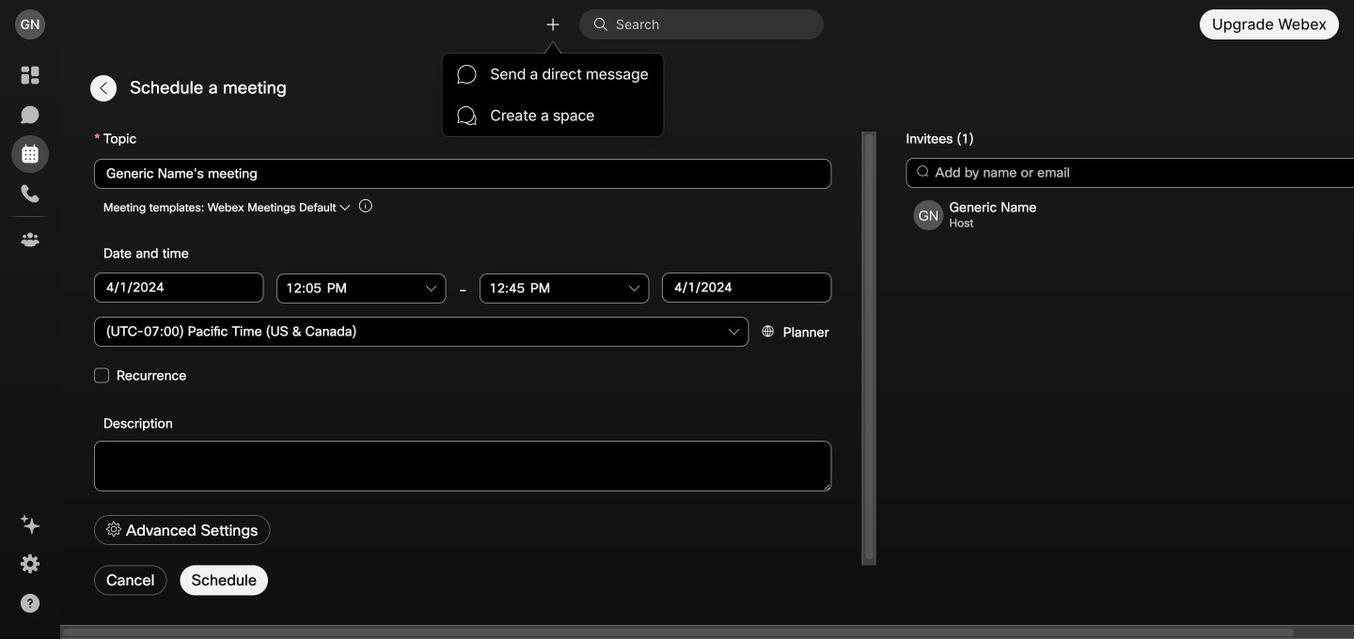 Task type: locate. For each thing, give the bounding box(es) containing it.
menu bar
[[443, 54, 664, 136]]

navigation
[[0, 49, 60, 640]]

chat group_20 image
[[458, 106, 476, 125]]

webex tab list
[[11, 56, 49, 259]]



Task type: describe. For each thing, give the bounding box(es) containing it.
chat_20 image
[[458, 65, 476, 84]]



